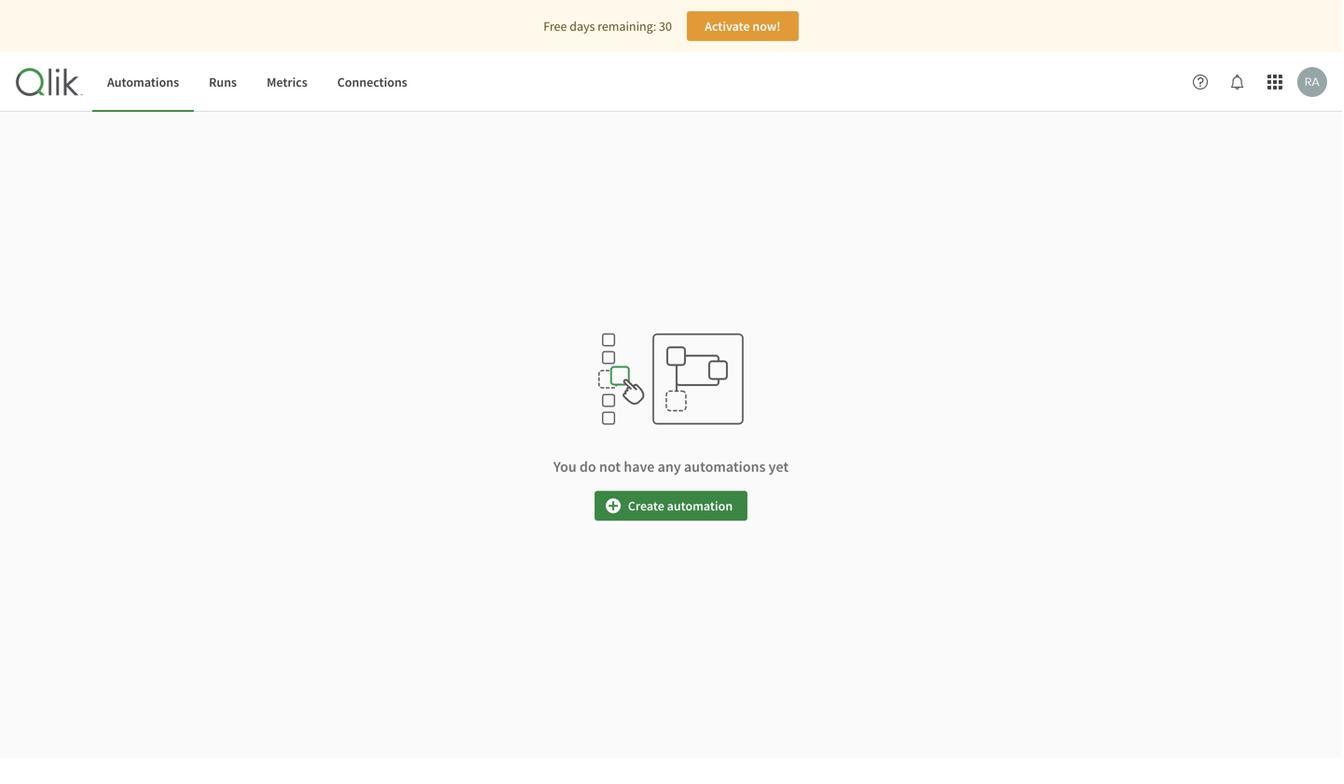 Task type: vqa. For each thing, say whether or not it's contained in the screenshot.
HAVE
yes



Task type: locate. For each thing, give the bounding box(es) containing it.
free days remaining: 30
[[544, 18, 672, 34]]

do
[[580, 457, 596, 476]]

create
[[628, 497, 665, 514]]

automations button
[[92, 52, 194, 112]]

metrics
[[267, 73, 308, 90]]

automation
[[667, 497, 733, 514]]

runs button
[[194, 52, 252, 112]]

tab list containing automations
[[92, 52, 422, 112]]

tab list
[[92, 52, 422, 112]]

now!
[[753, 18, 781, 34]]

create automation button
[[595, 491, 748, 521]]

activate now! link
[[687, 11, 799, 41]]

not
[[599, 457, 621, 476]]

30
[[659, 18, 672, 34]]

have
[[624, 457, 655, 476]]

ruby anderson image
[[1298, 67, 1328, 97]]

remaining:
[[598, 18, 657, 34]]

runs
[[209, 73, 237, 90]]

yet
[[769, 457, 789, 476]]

you do not have any automations yet
[[554, 457, 789, 476]]

free
[[544, 18, 567, 34]]

metrics button
[[252, 52, 323, 112]]



Task type: describe. For each thing, give the bounding box(es) containing it.
automations
[[107, 73, 179, 90]]

you
[[554, 457, 577, 476]]

days
[[570, 18, 595, 34]]

connections
[[337, 73, 408, 90]]

activate now!
[[705, 18, 781, 34]]

automations
[[684, 457, 766, 476]]

create automation
[[628, 497, 733, 514]]

activate
[[705, 18, 750, 34]]

any
[[658, 457, 681, 476]]

connections button
[[323, 52, 422, 112]]



